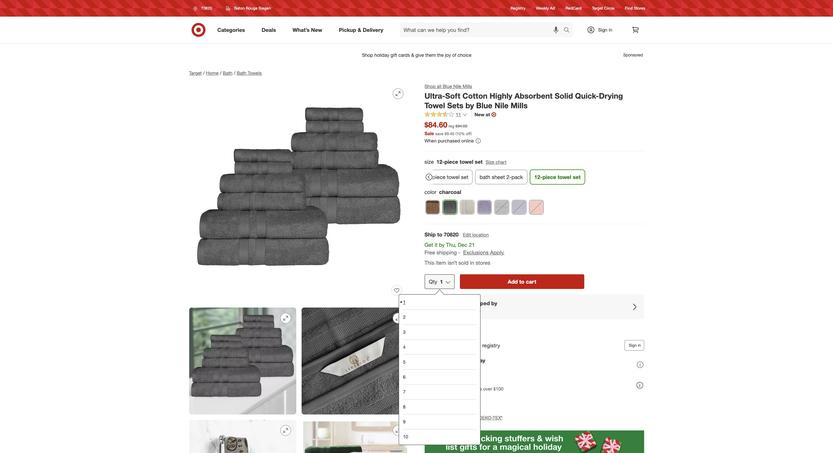 Task type: locate. For each thing, give the bounding box(es) containing it.
weekly ad link
[[536, 5, 555, 11]]

0 horizontal spatial in
[[470, 260, 474, 266]]

nile up soft at top right
[[454, 83, 462, 89]]

and
[[459, 301, 468, 307]]

0 vertical spatial in
[[609, 27, 613, 33]]

1 vertical spatial over
[[483, 386, 492, 392]]

by
[[466, 101, 474, 110], [439, 242, 445, 249], [491, 301, 497, 307], [472, 416, 477, 421]]

new right what's
[[311, 26, 322, 33]]

piece up the color charcoal
[[432, 174, 445, 181]]

70820 left baton
[[201, 6, 212, 11]]

qty
[[429, 279, 437, 286]]

isn't
[[448, 260, 457, 266]]

12- right pack in the right of the page
[[534, 174, 542, 181]]

towel inside 3-piece towel set link
[[447, 174, 460, 181]]

standard 100 by oeko-tex® button
[[425, 411, 502, 426]]

1 vertical spatial target
[[189, 70, 202, 76]]

1 horizontal spatial over
[[483, 386, 492, 392]]

70820 up thu,
[[444, 232, 459, 238]]

size 12-piece towel set size chart
[[425, 159, 507, 165]]

0 horizontal spatial 12-
[[437, 159, 445, 165]]

sold
[[446, 301, 457, 307]]

0 vertical spatial 70820
[[201, 6, 212, 11]]

sets
[[447, 101, 464, 110]]

chocolate image
[[426, 201, 440, 215]]

12- inside 12-piece towel set link
[[534, 174, 542, 181]]

1 vertical spatial 12-
[[534, 174, 542, 181]]

0 horizontal spatial 70820
[[201, 6, 212, 11]]

ultra-
[[425, 91, 445, 100]]

1 horizontal spatial 10
[[457, 132, 461, 137]]

12-piece towel set
[[534, 174, 581, 181]]

time
[[461, 379, 472, 385]]

free
[[425, 249, 435, 256]]

this item isn't sold in stores
[[425, 260, 491, 266]]

bath
[[223, 70, 233, 76], [237, 70, 247, 76]]

/ right 'bath' link
[[234, 70, 235, 76]]

edit location
[[463, 232, 489, 238]]

mills down absorbent
[[511, 101, 528, 110]]

$94.00
[[456, 124, 468, 129]]

/ left 'bath' link
[[220, 70, 222, 76]]

mills down shipped
[[467, 308, 477, 314]]

nile down highly
[[495, 101, 509, 110]]

6 link
[[403, 370, 476, 385]]

1 vertical spatial in
[[470, 260, 474, 266]]

2 vertical spatial mills
[[467, 308, 477, 314]]

1 horizontal spatial /
[[220, 70, 222, 76]]

1 horizontal spatial redcard
[[566, 6, 582, 11]]

1 horizontal spatial sign
[[629, 343, 637, 348]]

stores
[[634, 6, 646, 11]]

new
[[311, 26, 322, 33], [475, 112, 485, 118]]

1 vertical spatial advertisement region
[[425, 431, 644, 454]]

1 right qty
[[440, 279, 443, 286]]

highly
[[490, 91, 513, 100]]

redcard down 5%
[[449, 365, 467, 371]]

1 horizontal spatial 12-
[[534, 174, 542, 181]]

over left $100
[[483, 386, 492, 392]]

1 inside fulfillment region
[[440, 279, 443, 286]]

to right add
[[520, 279, 525, 286]]

bath right home
[[223, 70, 233, 76]]

1 / from the left
[[203, 70, 205, 76]]

standard
[[438, 416, 462, 421]]

sign
[[598, 27, 608, 33], [629, 343, 637, 348]]

10 down $94.00
[[457, 132, 461, 137]]

1 horizontal spatial in
[[609, 27, 613, 33]]

redcard right ad
[[566, 6, 582, 11]]

mills up cotton
[[463, 83, 472, 89]]

size
[[486, 159, 495, 165]]

to inside add to cart button
[[520, 279, 525, 286]]

dec
[[458, 242, 468, 249]]

pickup & delivery
[[339, 26, 383, 33]]

sign in inside button
[[629, 343, 641, 348]]

2 vertical spatial in
[[638, 343, 641, 348]]

edit
[[463, 232, 471, 238]]

find
[[625, 6, 633, 11]]

2 / from the left
[[220, 70, 222, 76]]

size chart button
[[485, 159, 507, 166]]

by inside the sold and shipped by blue nile mills
[[491, 301, 497, 307]]

towel for 3-piece towel set
[[447, 174, 460, 181]]

deals link
[[256, 23, 284, 37]]

ship
[[425, 232, 436, 238]]

1
[[440, 279, 443, 286], [403, 300, 406, 305]]

12- right size
[[437, 159, 445, 165]]

0 vertical spatial to
[[437, 232, 443, 238]]

0 horizontal spatial 1
[[403, 300, 406, 305]]

$84.60
[[425, 120, 448, 130]]

0 horizontal spatial target
[[189, 70, 202, 76]]

0 vertical spatial 1
[[440, 279, 443, 286]]

to
[[437, 232, 443, 238], [520, 279, 525, 286]]

new left at
[[475, 112, 485, 118]]

blue right all
[[443, 83, 452, 89]]

0 horizontal spatial over
[[449, 379, 460, 385]]

home link
[[206, 70, 219, 76]]

target inside "link"
[[592, 6, 603, 11]]

0 vertical spatial target
[[592, 6, 603, 11]]

9 link
[[403, 415, 476, 430]]

/ left home
[[203, 70, 205, 76]]

ivory image
[[460, 201, 474, 215]]

cotton
[[463, 91, 488, 100]]

0 horizontal spatial set
[[461, 174, 468, 181]]

sign inside button
[[629, 343, 637, 348]]

size
[[425, 159, 434, 165]]

shop all blue nile mills ultra-soft cotton highly absorbent solid quick-drying towel sets by blue nile mills
[[425, 83, 623, 110]]

piece up 3-piece towel set
[[445, 159, 458, 165]]

mills
[[463, 83, 472, 89], [511, 101, 528, 110], [467, 308, 477, 314]]

blue down the sold
[[446, 308, 456, 314]]

5
[[403, 360, 406, 365]]

)
[[471, 132, 472, 137]]

0 vertical spatial 12-
[[437, 159, 445, 165]]

2 link
[[403, 310, 476, 325]]

bath left towels
[[237, 70, 247, 76]]

0 horizontal spatial /
[[203, 70, 205, 76]]

2 horizontal spatial /
[[234, 70, 235, 76]]

over right pay
[[449, 379, 460, 385]]

towel inside 12-piece towel set link
[[558, 174, 571, 181]]

1 vertical spatial redcard
[[449, 365, 467, 371]]

2 horizontal spatial set
[[573, 174, 581, 181]]

6
[[403, 375, 406, 380]]

0 horizontal spatial 10
[[403, 435, 408, 440]]

$
[[445, 132, 447, 137]]

sign in button
[[625, 341, 644, 351]]

advertisement region
[[184, 47, 650, 63], [425, 431, 644, 454]]

0 horizontal spatial sign
[[598, 27, 608, 33]]

1 up the '2'
[[403, 300, 406, 305]]

1 vertical spatial 1
[[403, 300, 406, 305]]

1 horizontal spatial 70820
[[444, 232, 459, 238]]

ultra-soft cotton highly absorbent solid quick-drying towel sets by blue nile mills, 1 of 8 image
[[189, 83, 409, 303]]

to right ship
[[437, 232, 443, 238]]

sign in link
[[581, 23, 623, 37]]

-
[[459, 249, 461, 256]]

1 vertical spatial sign in
[[629, 343, 641, 348]]

100
[[463, 416, 471, 421]]

standard 100 by oeko-tex®
[[438, 416, 502, 421]]

in inside sign in button
[[638, 343, 641, 348]]

1 vertical spatial new
[[475, 112, 485, 118]]

nile
[[454, 83, 462, 89], [495, 101, 509, 110], [457, 308, 466, 314]]

0 vertical spatial sign
[[598, 27, 608, 33]]

by down cotton
[[466, 101, 474, 110]]

navy blue - out of stock image
[[512, 201, 526, 215]]

target left 'circle'
[[592, 6, 603, 11]]

0 horizontal spatial redcard
[[449, 365, 467, 371]]

rouge
[[246, 6, 258, 11]]

9.40
[[447, 132, 455, 137]]

tangerine - out of stock image
[[529, 201, 543, 215]]

piece right pack in the right of the page
[[542, 174, 556, 181]]

nile down and
[[457, 308, 466, 314]]

weekly ad
[[536, 6, 555, 11]]

10
[[457, 132, 461, 137], [403, 435, 408, 440]]

1 horizontal spatial sign in
[[629, 343, 641, 348]]

by right shipped
[[491, 301, 497, 307]]

0 horizontal spatial bath
[[223, 70, 233, 76]]

shipping
[[437, 249, 457, 256]]

group
[[263, 158, 644, 187]]

by right it
[[439, 242, 445, 249]]

tex®
[[493, 416, 502, 421]]

1 vertical spatial blue
[[476, 101, 493, 110]]

0 vertical spatial 10
[[457, 132, 461, 137]]

1 horizontal spatial to
[[520, 279, 525, 286]]

2 vertical spatial blue
[[446, 308, 456, 314]]

0 horizontal spatial to
[[437, 232, 443, 238]]

over
[[449, 379, 460, 385], [483, 386, 492, 392]]

1 vertical spatial mills
[[511, 101, 528, 110]]

new at
[[475, 112, 490, 118]]

2 horizontal spatial in
[[638, 343, 641, 348]]

2 vertical spatial nile
[[457, 308, 466, 314]]

1 vertical spatial 70820
[[444, 232, 459, 238]]

quick-
[[575, 91, 599, 100]]

search button
[[561, 23, 577, 39]]

target left home link
[[189, 70, 202, 76]]

0 vertical spatial new
[[311, 26, 322, 33]]

2 horizontal spatial towel
[[558, 174, 571, 181]]

by inside get it by thu, dec 21 free shipping - exclusions apply.
[[439, 242, 445, 249]]

1 horizontal spatial bath
[[237, 70, 247, 76]]

1 horizontal spatial 1
[[440, 279, 443, 286]]

by right 100
[[472, 416, 477, 421]]

blue up new at
[[476, 101, 493, 110]]

1 horizontal spatial target
[[592, 6, 603, 11]]

10 down 9
[[403, 435, 408, 440]]

0 vertical spatial sign in
[[598, 27, 613, 33]]

0 horizontal spatial towel
[[447, 174, 460, 181]]

1 vertical spatial sign
[[629, 343, 637, 348]]

3 / from the left
[[234, 70, 235, 76]]

this
[[425, 260, 435, 266]]

in
[[609, 27, 613, 33], [470, 260, 474, 266], [638, 343, 641, 348]]

color
[[425, 189, 437, 196]]

0 horizontal spatial sign in
[[598, 27, 613, 33]]

2
[[403, 315, 406, 321]]

1 horizontal spatial towel
[[460, 159, 474, 165]]

&
[[358, 26, 361, 33]]

9
[[403, 420, 406, 425]]

1 vertical spatial to
[[520, 279, 525, 286]]



Task type: vqa. For each thing, say whether or not it's contained in the screenshot.
the right Gray
no



Task type: describe. For each thing, give the bounding box(es) containing it.
it
[[435, 242, 438, 249]]

redcard link
[[566, 5, 582, 11]]

mills inside the sold and shipped by blue nile mills
[[467, 308, 477, 314]]

bath sheet 2-pack
[[480, 174, 523, 181]]

location
[[473, 232, 489, 238]]

0 vertical spatial mills
[[463, 83, 472, 89]]

purchased
[[438, 138, 460, 144]]

with
[[438, 365, 447, 371]]

towel
[[425, 101, 445, 110]]

0 vertical spatial redcard
[[566, 6, 582, 11]]

0 vertical spatial nile
[[454, 83, 462, 89]]

categories
[[217, 26, 245, 33]]

pickup
[[339, 26, 356, 33]]

0 vertical spatial blue
[[443, 83, 452, 89]]

by inside shop all blue nile mills ultra-soft cotton highly absorbent solid quick-drying towel sets by blue nile mills
[[466, 101, 474, 110]]

what's
[[293, 26, 310, 33]]

70820 inside fulfillment region
[[444, 232, 459, 238]]

thu,
[[446, 242, 456, 249]]

get
[[425, 242, 433, 249]]

weekly
[[536, 6, 549, 11]]

70820 inside dropdown button
[[201, 6, 212, 11]]

to for cart
[[520, 279, 525, 286]]

shipped
[[470, 301, 490, 307]]

forest green - out of stock image
[[495, 201, 509, 215]]

siegen
[[259, 6, 271, 11]]

to for 70820
[[437, 232, 443, 238]]

nile inside the sold and shipped by blue nile mills
[[457, 308, 466, 314]]

group containing size
[[263, 158, 644, 187]]

chart
[[496, 159, 507, 165]]

1 inside 1 2 3 4 5 6 7 8 9 10
[[403, 300, 406, 305]]

5%
[[452, 358, 460, 364]]

bath sheet 2-pack link
[[475, 170, 527, 185]]

when purchased online
[[425, 138, 474, 144]]

sale
[[425, 131, 434, 137]]

0 vertical spatial advertisement region
[[184, 47, 650, 63]]

save
[[436, 132, 444, 137]]

ultra-soft cotton highly absorbent solid quick-drying towel sets by blue nile mills, 3 of 8 image
[[302, 308, 409, 415]]

target for target circle
[[592, 6, 603, 11]]

3 link
[[403, 325, 476, 340]]

baton
[[234, 6, 245, 11]]

target / home / bath / bath towels
[[189, 70, 262, 76]]

delivery
[[363, 26, 383, 33]]

11 link
[[425, 112, 468, 119]]

fulfillment region
[[425, 231, 644, 320]]

2 bath from the left
[[237, 70, 247, 76]]

1 vertical spatial nile
[[495, 101, 509, 110]]

7
[[403, 390, 406, 395]]

1 vertical spatial 10
[[403, 435, 408, 440]]

bath
[[480, 174, 490, 181]]

home
[[206, 70, 219, 76]]

2-
[[506, 174, 511, 181]]

charcoal image
[[443, 201, 457, 215]]

ultra-soft cotton highly absorbent solid quick-drying towel sets by blue nile mills, 2 of 8 image
[[189, 308, 296, 415]]

towel for 12-piece towel set
[[558, 174, 571, 181]]

pay over time on orders over $100
[[438, 379, 504, 392]]

set for 12-piece towel set
[[573, 174, 581, 181]]

when
[[425, 138, 437, 144]]

towels
[[248, 70, 262, 76]]

ad
[[550, 6, 555, 11]]

sold and shipped by blue nile mills
[[446, 301, 497, 314]]

ship to 70820
[[425, 232, 459, 238]]

item
[[436, 260, 446, 266]]

exclusions
[[463, 249, 489, 256]]

color charcoal
[[425, 189, 461, 196]]

every
[[461, 358, 475, 364]]

apply.
[[490, 249, 505, 256]]

12-piece towel set link
[[530, 170, 585, 185]]

oeko-
[[479, 416, 493, 421]]

1 bath from the left
[[223, 70, 233, 76]]

categories link
[[212, 23, 253, 37]]

1 horizontal spatial set
[[475, 159, 483, 165]]

create or manage registry
[[438, 343, 500, 349]]

ultra-soft cotton highly absorbent solid quick-drying towel sets by blue nile mills, 5 of 8 image
[[302, 421, 409, 454]]

save
[[438, 358, 450, 364]]

$84.60 reg $94.00 sale save $ 9.40 ( 10 % off )
[[425, 120, 472, 137]]

soft
[[445, 91, 461, 100]]

11
[[456, 112, 461, 118]]

1 horizontal spatial new
[[475, 112, 485, 118]]

1 link
[[403, 295, 476, 310]]

pack
[[511, 174, 523, 181]]

at
[[486, 112, 490, 118]]

0 vertical spatial over
[[449, 379, 460, 385]]

in inside the 'sign in' link
[[609, 27, 613, 33]]

ultra-soft cotton highly absorbent solid quick-drying towel sets by blue nile mills, 4 of 8 image
[[189, 421, 296, 454]]

cart
[[526, 279, 536, 286]]

4
[[403, 345, 406, 350]]

by inside button
[[472, 416, 477, 421]]

manage
[[462, 343, 481, 349]]

in inside fulfillment region
[[470, 260, 474, 266]]

wisteria image
[[478, 201, 492, 215]]

image gallery element
[[189, 83, 409, 454]]

21
[[469, 242, 475, 249]]

what's new link
[[287, 23, 331, 37]]

3-
[[427, 174, 432, 181]]

what's new
[[293, 26, 322, 33]]

find stores link
[[625, 5, 646, 11]]

qty 1
[[429, 279, 443, 286]]

exclusions apply. link
[[463, 249, 505, 256]]

piece for 3-piece towel set
[[432, 174, 445, 181]]

get it by thu, dec 21 free shipping - exclusions apply.
[[425, 242, 505, 256]]

add
[[508, 279, 518, 286]]

target circle link
[[592, 5, 615, 11]]

create
[[438, 343, 454, 349]]

target for target / home / bath / bath towels
[[189, 70, 202, 76]]

3
[[403, 330, 406, 336]]

10 inside $84.60 reg $94.00 sale save $ 9.40 ( 10 % off )
[[457, 132, 461, 137]]

registry
[[511, 6, 526, 11]]

8
[[403, 405, 406, 410]]

0 horizontal spatial new
[[311, 26, 322, 33]]

3-piece towel set
[[427, 174, 468, 181]]

deals
[[262, 26, 276, 33]]

baton rouge siegen button
[[222, 2, 275, 14]]

piece for 12-piece towel set
[[542, 174, 556, 181]]

7 link
[[403, 385, 476, 400]]

on
[[462, 386, 467, 392]]

10 link
[[403, 430, 476, 445]]

edit location button
[[463, 232, 489, 239]]

%
[[461, 132, 465, 137]]

redcard inside save 5% every day with redcard
[[449, 365, 467, 371]]

set for 3-piece towel set
[[461, 174, 468, 181]]

blue inside the sold and shipped by blue nile mills
[[446, 308, 456, 314]]

What can we help you find? suggestions appear below search field
[[400, 23, 565, 37]]



